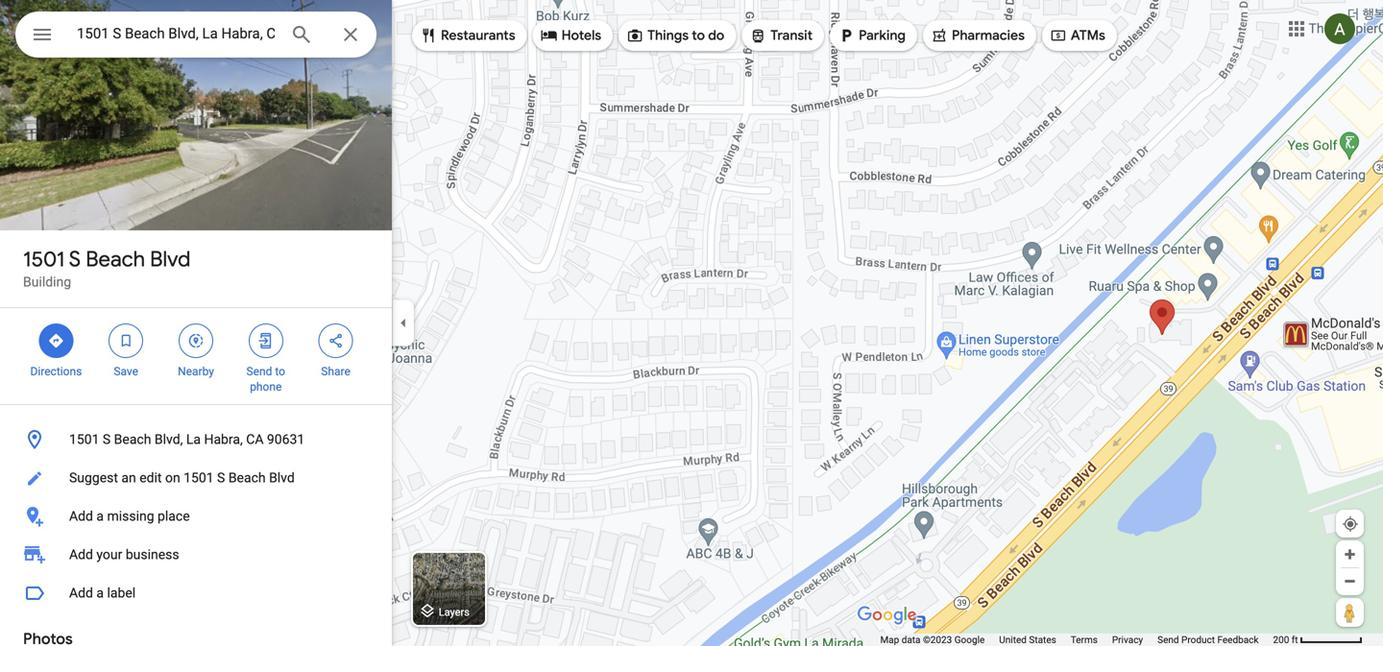 Task type: vqa. For each thing, say whether or not it's contained in the screenshot.


Task type: describe. For each thing, give the bounding box(es) containing it.
transit
[[771, 27, 813, 44]]

200 ft button
[[1273, 635, 1363, 646]]

show your location image
[[1342, 516, 1359, 533]]

1501 s beach blvd, la habra, ca 90631
[[69, 432, 305, 448]]

add a label
[[69, 586, 136, 601]]

feedback
[[1218, 635, 1259, 646]]

united
[[999, 635, 1027, 646]]

zoom in image
[[1343, 548, 1357, 562]]


[[420, 25, 437, 46]]

 things to do
[[626, 25, 725, 46]]

suggest
[[69, 470, 118, 486]]

add a label button
[[0, 574, 392, 613]]

do
[[708, 27, 725, 44]]

united states button
[[999, 634, 1057, 647]]

90631
[[267, 432, 305, 448]]

your
[[96, 547, 122, 563]]


[[47, 330, 65, 352]]

building
[[23, 274, 71, 290]]

terms button
[[1071, 634, 1098, 647]]


[[541, 25, 558, 46]]

united states
[[999, 635, 1057, 646]]

1501 for blvd
[[23, 246, 65, 273]]

edit
[[140, 470, 162, 486]]

missing
[[107, 509, 154, 525]]

google
[[955, 635, 985, 646]]


[[117, 330, 135, 352]]

map
[[880, 635, 899, 646]]

save
[[114, 365, 138, 379]]

beach for blvd,
[[114, 432, 151, 448]]

map data ©2023 google
[[880, 635, 985, 646]]


[[838, 25, 855, 46]]

hotels
[[562, 27, 602, 44]]

product
[[1182, 635, 1215, 646]]

pharmacies
[[952, 27, 1025, 44]]

 parking
[[838, 25, 906, 46]]

send to phone
[[246, 365, 285, 394]]

©2023
[[923, 635, 952, 646]]

business
[[126, 547, 179, 563]]

footer inside google maps element
[[880, 634, 1273, 647]]


[[257, 330, 275, 352]]

atms
[[1071, 27, 1106, 44]]

 pharmacies
[[931, 25, 1025, 46]]

 button
[[15, 12, 69, 61]]


[[750, 25, 767, 46]]

1501 s beach blvd building
[[23, 246, 191, 290]]

 search field
[[15, 12, 377, 61]]

a for missing
[[96, 509, 104, 525]]

layers
[[439, 607, 470, 619]]

terms
[[1071, 635, 1098, 646]]

add for add a missing place
[[69, 509, 93, 525]]

blvd inside 1501 s beach blvd building
[[150, 246, 191, 273]]

beach inside button
[[228, 470, 266, 486]]

send for send to phone
[[246, 365, 272, 379]]

200
[[1273, 635, 1290, 646]]

google account: angela cha  
(angela.cha@adept.ai) image
[[1325, 14, 1356, 44]]

blvd inside button
[[269, 470, 295, 486]]

states
[[1029, 635, 1057, 646]]



Task type: locate. For each thing, give the bounding box(es) containing it.
1 horizontal spatial send
[[1158, 635, 1179, 646]]

1 vertical spatial s
[[103, 432, 111, 448]]

send product feedback button
[[1158, 634, 1259, 647]]

to inside send to phone
[[275, 365, 285, 379]]

200 ft
[[1273, 635, 1298, 646]]

1501 s beach blvd, la habra, ca 90631 button
[[0, 421, 392, 459]]

ca
[[246, 432, 264, 448]]

s up suggest
[[103, 432, 111, 448]]

add a missing place
[[69, 509, 190, 525]]

none field inside '1501 s beach blvd, la habra, ca 90631' field
[[77, 22, 275, 45]]

1 horizontal spatial blvd
[[269, 470, 295, 486]]

a left missing
[[96, 509, 104, 525]]

send inside send to phone
[[246, 365, 272, 379]]

beach up  on the bottom
[[86, 246, 145, 273]]

1 vertical spatial blvd
[[269, 470, 295, 486]]

0 horizontal spatial 1501
[[23, 246, 65, 273]]

0 horizontal spatial blvd
[[150, 246, 191, 273]]

1501 S Beach Blvd, La Habra, CA 90631 field
[[15, 12, 377, 58]]

1501 right on
[[184, 470, 214, 486]]

habra,
[[204, 432, 243, 448]]

 restaurants
[[420, 25, 516, 46]]

suggest an edit on 1501 s beach blvd
[[69, 470, 295, 486]]

a left label at the left bottom
[[96, 586, 104, 601]]

ft
[[1292, 635, 1298, 646]]

0 vertical spatial beach
[[86, 246, 145, 273]]

add for add a label
[[69, 586, 93, 601]]

add down suggest
[[69, 509, 93, 525]]

an
[[121, 470, 136, 486]]

0 vertical spatial 1501
[[23, 246, 65, 273]]

0 vertical spatial to
[[692, 27, 705, 44]]

2 vertical spatial add
[[69, 586, 93, 601]]

1 vertical spatial beach
[[114, 432, 151, 448]]

1 add from the top
[[69, 509, 93, 525]]

la
[[186, 432, 201, 448]]

send left the product
[[1158, 635, 1179, 646]]

0 horizontal spatial to
[[275, 365, 285, 379]]

add left your
[[69, 547, 93, 563]]

1 horizontal spatial to
[[692, 27, 705, 44]]

to inside  things to do
[[692, 27, 705, 44]]

s inside button
[[217, 470, 225, 486]]

google maps element
[[0, 0, 1383, 647]]

send inside send product feedback button
[[1158, 635, 1179, 646]]

blvd down 90631
[[269, 470, 295, 486]]


[[931, 25, 948, 46]]

0 vertical spatial add
[[69, 509, 93, 525]]

restaurants
[[441, 27, 516, 44]]

beach inside 1501 s beach blvd building
[[86, 246, 145, 273]]

1501 inside 1501 s beach blvd building
[[23, 246, 65, 273]]

s for blvd,
[[103, 432, 111, 448]]

1 a from the top
[[96, 509, 104, 525]]

phone
[[250, 380, 282, 394]]

nearby
[[178, 365, 214, 379]]

things
[[648, 27, 689, 44]]

add your business
[[69, 547, 179, 563]]

beach
[[86, 246, 145, 273], [114, 432, 151, 448], [228, 470, 266, 486]]

send for send product feedback
[[1158, 635, 1179, 646]]


[[1050, 25, 1067, 46]]

3 add from the top
[[69, 586, 93, 601]]

1501 up building
[[23, 246, 65, 273]]

1 vertical spatial add
[[69, 547, 93, 563]]

1 vertical spatial 1501
[[69, 432, 99, 448]]

1 horizontal spatial 1501
[[69, 432, 99, 448]]

2 horizontal spatial s
[[217, 470, 225, 486]]

share
[[321, 365, 351, 379]]

0 vertical spatial send
[[246, 365, 272, 379]]

s up building
[[69, 246, 81, 273]]

to left do
[[692, 27, 705, 44]]

1501
[[23, 246, 65, 273], [69, 432, 99, 448], [184, 470, 214, 486]]

beach for blvd
[[86, 246, 145, 273]]

footer
[[880, 634, 1273, 647]]

1 vertical spatial to
[[275, 365, 285, 379]]

privacy
[[1112, 635, 1143, 646]]

add a missing place button
[[0, 498, 392, 536]]

label
[[107, 586, 136, 601]]

0 horizontal spatial send
[[246, 365, 272, 379]]

a
[[96, 509, 104, 525], [96, 586, 104, 601]]

a for label
[[96, 586, 104, 601]]

s down habra,
[[217, 470, 225, 486]]

2 vertical spatial beach
[[228, 470, 266, 486]]

to up phone
[[275, 365, 285, 379]]

blvd,
[[155, 432, 183, 448]]

2 a from the top
[[96, 586, 104, 601]]

parking
[[859, 27, 906, 44]]

suggest an edit on 1501 s beach blvd button
[[0, 459, 392, 498]]

add
[[69, 509, 93, 525], [69, 547, 93, 563], [69, 586, 93, 601]]

1501 inside 'button'
[[69, 432, 99, 448]]

privacy button
[[1112, 634, 1143, 647]]

beach down ca
[[228, 470, 266, 486]]


[[31, 21, 54, 49]]

s inside 1501 s beach blvd building
[[69, 246, 81, 273]]


[[187, 330, 205, 352]]

0 vertical spatial s
[[69, 246, 81, 273]]

1 vertical spatial a
[[96, 586, 104, 601]]

add left label at the left bottom
[[69, 586, 93, 601]]

2 add from the top
[[69, 547, 93, 563]]

1 vertical spatial send
[[1158, 635, 1179, 646]]

0 vertical spatial a
[[96, 509, 104, 525]]

1501 for blvd,
[[69, 432, 99, 448]]

add your business link
[[0, 536, 392, 574]]

send up phone
[[246, 365, 272, 379]]

send product feedback
[[1158, 635, 1259, 646]]

2 vertical spatial 1501
[[184, 470, 214, 486]]

blvd up 
[[150, 246, 191, 273]]

None field
[[77, 22, 275, 45]]

1501 inside button
[[184, 470, 214, 486]]

place
[[158, 509, 190, 525]]

2 horizontal spatial 1501
[[184, 470, 214, 486]]

 transit
[[750, 25, 813, 46]]

s
[[69, 246, 81, 273], [103, 432, 111, 448], [217, 470, 225, 486]]

actions for 1501 s beach blvd region
[[0, 308, 392, 404]]

0 vertical spatial blvd
[[150, 246, 191, 273]]

1 horizontal spatial s
[[103, 432, 111, 448]]

s inside 'button'
[[103, 432, 111, 448]]

blvd
[[150, 246, 191, 273], [269, 470, 295, 486]]

 hotels
[[541, 25, 602, 46]]


[[626, 25, 644, 46]]

0 horizontal spatial s
[[69, 246, 81, 273]]

footer containing map data ©2023 google
[[880, 634, 1273, 647]]


[[327, 330, 344, 352]]

to
[[692, 27, 705, 44], [275, 365, 285, 379]]

beach left blvd,
[[114, 432, 151, 448]]

s for blvd
[[69, 246, 81, 273]]

2 vertical spatial s
[[217, 470, 225, 486]]

 atms
[[1050, 25, 1106, 46]]

zoom out image
[[1343, 574, 1357, 589]]

add for add your business
[[69, 547, 93, 563]]

show street view coverage image
[[1336, 599, 1364, 627]]

1501 s beach blvd main content
[[0, 0, 392, 647]]

data
[[902, 635, 921, 646]]

send
[[246, 365, 272, 379], [1158, 635, 1179, 646]]

collapse side panel image
[[393, 313, 414, 334]]

beach inside 'button'
[[114, 432, 151, 448]]

1501 up suggest
[[69, 432, 99, 448]]

on
[[165, 470, 180, 486]]

directions
[[30, 365, 82, 379]]



